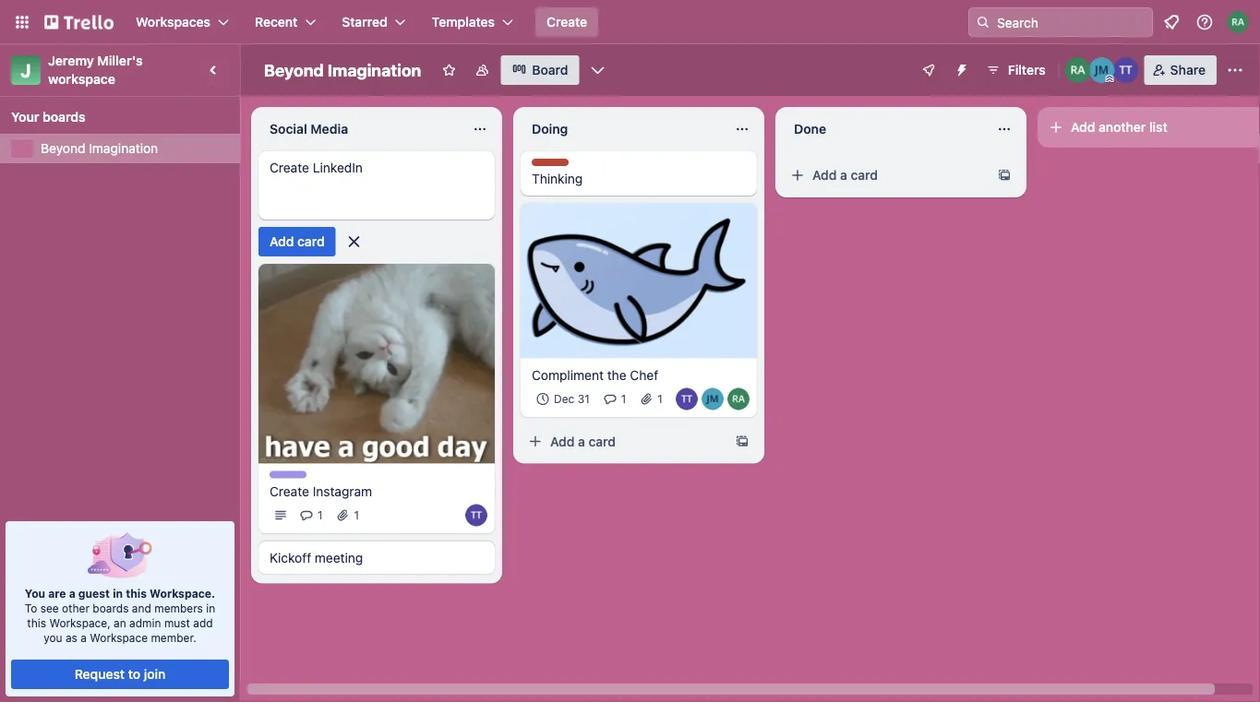 Task type: vqa. For each thing, say whether or not it's contained in the screenshot.
1st Terry Turtle 5 days ago from the bottom of the page
no



Task type: describe. For each thing, give the bounding box(es) containing it.
1 horizontal spatial in
[[206, 602, 215, 615]]

jeremy miller's workspace
[[48, 53, 146, 87]]

workspace
[[48, 72, 115, 87]]

done
[[794, 121, 827, 137]]

you
[[25, 587, 45, 600]]

templates
[[432, 14, 495, 30]]

jeremy
[[48, 53, 94, 68]]

recent button
[[244, 7, 327, 37]]

workspaces
[[136, 14, 211, 30]]

dec
[[554, 393, 575, 406]]

your
[[11, 109, 39, 125]]

you
[[44, 632, 62, 645]]

to
[[25, 602, 37, 615]]

add for done's add a card button
[[813, 168, 837, 183]]

a down 31 in the bottom left of the page
[[578, 434, 585, 450]]

recent
[[255, 14, 298, 30]]

members
[[154, 602, 203, 615]]

join
[[144, 667, 166, 683]]

admin
[[129, 617, 161, 630]]

request to join button
[[11, 660, 229, 690]]

automation image
[[947, 55, 973, 81]]

thinking link
[[532, 170, 746, 188]]

color: purple, title: none image
[[270, 471, 307, 479]]

kickoff
[[270, 550, 311, 566]]

filters
[[1008, 62, 1046, 78]]

search image
[[976, 15, 991, 30]]

color: bold red, title: "thoughts" element
[[532, 159, 583, 173]]

create button
[[536, 7, 599, 37]]

list
[[1150, 120, 1168, 135]]

0 horizontal spatial terry turtle (terryturtle) image
[[465, 505, 488, 527]]

kickoff meeting
[[270, 550, 363, 566]]

create for create
[[547, 14, 588, 30]]

you are a guest in this workspace. to see other boards and members in this workspace, an admin must add you as a workspace member.
[[25, 587, 215, 645]]

Social Media text field
[[259, 115, 462, 144]]

compliment
[[532, 368, 604, 383]]

a down done text box
[[841, 168, 848, 183]]

0 horizontal spatial imagination
[[89, 141, 158, 156]]

share button
[[1145, 55, 1217, 85]]

member.
[[151, 632, 196, 645]]

back to home image
[[44, 7, 114, 37]]

create instagram link
[[270, 482, 484, 501]]

0 horizontal spatial beyond imagination
[[41, 141, 158, 156]]

workspace,
[[49, 617, 111, 630]]

1 horizontal spatial ruby anderson (rubyanderson7) image
[[1227, 11, 1250, 33]]

add for doing's add a card button
[[550, 434, 575, 450]]

Board name text field
[[255, 55, 431, 85]]

add another list
[[1071, 120, 1168, 135]]

beyond imagination inside board name text field
[[264, 60, 422, 80]]

to
[[128, 667, 140, 683]]

filters button
[[981, 55, 1052, 85]]

open information menu image
[[1196, 13, 1214, 31]]

and
[[132, 602, 151, 615]]

j
[[21, 59, 31, 81]]

1 down the instagram
[[354, 509, 359, 522]]

must
[[164, 617, 190, 630]]

1 vertical spatial card
[[297, 234, 325, 249]]

compliment the chef
[[532, 368, 659, 383]]

your boards with 1 items element
[[11, 106, 220, 128]]

Done text field
[[783, 115, 986, 144]]

workspace visible image
[[475, 63, 490, 78]]

cancel image
[[345, 233, 364, 251]]

create from template… image
[[735, 435, 750, 450]]

add inside the add card button
[[270, 234, 294, 249]]

thoughts thinking
[[532, 160, 583, 187]]

star or unstar board image
[[442, 63, 457, 78]]

workspaces button
[[125, 7, 240, 37]]

starred
[[342, 14, 388, 30]]

1 down the on the bottom left
[[621, 393, 626, 406]]

other
[[62, 602, 90, 615]]



Task type: locate. For each thing, give the bounding box(es) containing it.
see
[[40, 602, 59, 615]]

0 vertical spatial imagination
[[328, 60, 422, 80]]

workspace.
[[150, 587, 215, 600]]

0 horizontal spatial create
[[270, 484, 309, 499]]

add left cancel image
[[270, 234, 294, 249]]

1 vertical spatial boards
[[93, 602, 129, 615]]

create down "color: purple, title: none" icon
[[270, 484, 309, 499]]

request to join
[[75, 667, 166, 683]]

in up add
[[206, 602, 215, 615]]

0 vertical spatial boards
[[43, 109, 86, 125]]

1 down create instagram
[[318, 509, 323, 522]]

add a card button for doing
[[521, 427, 728, 457]]

1 down chef
[[658, 393, 663, 406]]

1 vertical spatial imagination
[[89, 141, 158, 156]]

request
[[75, 667, 125, 683]]

beyond imagination link
[[41, 139, 229, 158]]

2 horizontal spatial card
[[851, 168, 878, 183]]

add a card for doing
[[550, 434, 616, 450]]

boards
[[43, 109, 86, 125], [93, 602, 129, 615]]

add
[[193, 617, 213, 630]]

imagination
[[328, 60, 422, 80], [89, 141, 158, 156]]

1 vertical spatial this
[[27, 617, 46, 630]]

Doing text field
[[521, 115, 724, 144]]

1 vertical spatial ruby anderson (rubyanderson7) image
[[1066, 57, 1091, 83]]

another
[[1099, 120, 1146, 135]]

share
[[1171, 62, 1206, 78]]

add inside add another list button
[[1071, 120, 1096, 135]]

create for create instagram
[[270, 484, 309, 499]]

customize views image
[[589, 61, 607, 79]]

1 vertical spatial create
[[270, 484, 309, 499]]

0 horizontal spatial in
[[113, 587, 123, 600]]

board
[[532, 62, 569, 78]]

add card button
[[259, 227, 336, 257]]

add a card button down 31 in the bottom left of the page
[[521, 427, 728, 457]]

jeremy miller (jeremymiller198) image
[[1090, 57, 1115, 83], [702, 389, 724, 411]]

add a card down 31 in the bottom left of the page
[[550, 434, 616, 450]]

board link
[[501, 55, 580, 85]]

0 horizontal spatial card
[[297, 234, 325, 249]]

jeremy miller (jeremymiller198) image down search field
[[1090, 57, 1115, 83]]

0 vertical spatial beyond
[[264, 60, 324, 80]]

terry turtle (terryturtle) image
[[1114, 57, 1139, 83], [676, 389, 698, 411], [465, 505, 488, 527]]

in
[[113, 587, 123, 600], [206, 602, 215, 615]]

your boards
[[11, 109, 86, 125]]

beyond
[[264, 60, 324, 80], [41, 141, 85, 156]]

1 horizontal spatial imagination
[[328, 60, 422, 80]]

power ups image
[[921, 63, 936, 78]]

card for doing
[[589, 434, 616, 450]]

1 vertical spatial terry turtle (terryturtle) image
[[676, 389, 698, 411]]

add a card down done
[[813, 168, 878, 183]]

add a card button for done
[[783, 161, 990, 190]]

0 vertical spatial terry turtle (terryturtle) image
[[1114, 57, 1139, 83]]

doing
[[532, 121, 568, 137]]

1 horizontal spatial add a card button
[[783, 161, 990, 190]]

0 horizontal spatial add a card
[[550, 434, 616, 450]]

0 horizontal spatial jeremy miller (jeremymiller198) image
[[702, 389, 724, 411]]

1 vertical spatial add a card
[[550, 434, 616, 450]]

the
[[607, 368, 627, 383]]

jeremy miller (jeremymiller198) image left ruby anderson (rubyanderson7) icon
[[702, 389, 724, 411]]

a
[[841, 168, 848, 183], [578, 434, 585, 450], [69, 587, 76, 600], [81, 632, 87, 645]]

ruby anderson (rubyanderson7) image left this member is an admin of this board. icon
[[1066, 57, 1091, 83]]

add left another
[[1071, 120, 1096, 135]]

1 vertical spatial in
[[206, 602, 215, 615]]

0 vertical spatial create
[[547, 14, 588, 30]]

1 horizontal spatial card
[[589, 434, 616, 450]]

add another list button
[[1038, 107, 1261, 148]]

create instagram
[[270, 484, 372, 499]]

2 horizontal spatial terry turtle (terryturtle) image
[[1114, 57, 1139, 83]]

1 vertical spatial beyond imagination
[[41, 141, 158, 156]]

thoughts
[[532, 160, 583, 173]]

kickoff meeting link
[[270, 549, 484, 567]]

1 vertical spatial add a card button
[[521, 427, 728, 457]]

1 horizontal spatial create
[[547, 14, 588, 30]]

workspace
[[90, 632, 148, 645]]

imagination down your boards with 1 items element
[[89, 141, 158, 156]]

this down to
[[27, 617, 46, 630]]

0 horizontal spatial ruby anderson (rubyanderson7) image
[[1066, 57, 1091, 83]]

social
[[270, 121, 307, 137]]

beyond imagination
[[264, 60, 422, 80], [41, 141, 158, 156]]

0 vertical spatial ruby anderson (rubyanderson7) image
[[1227, 11, 1250, 33]]

0 horizontal spatial add a card button
[[521, 427, 728, 457]]

create up the board
[[547, 14, 588, 30]]

a right as
[[81, 632, 87, 645]]

social media
[[270, 121, 348, 137]]

miller's
[[97, 53, 143, 68]]

1 horizontal spatial this
[[126, 587, 147, 600]]

beyond inside board name text field
[[264, 60, 324, 80]]

Dec 31 checkbox
[[532, 389, 595, 411]]

a right are
[[69, 587, 76, 600]]

0 vertical spatial card
[[851, 168, 878, 183]]

ruby anderson (rubyanderson7) image
[[728, 389, 750, 411]]

create inside create button
[[547, 14, 588, 30]]

1
[[621, 393, 626, 406], [658, 393, 663, 406], [318, 509, 323, 522], [354, 509, 359, 522]]

dec 31
[[554, 393, 590, 406]]

add a card for done
[[813, 168, 878, 183]]

an
[[114, 617, 126, 630]]

guest
[[78, 587, 110, 600]]

templates button
[[421, 7, 525, 37]]

media
[[311, 121, 348, 137]]

0 notifications image
[[1161, 11, 1183, 33]]

boards inside you are a guest in this workspace. to see other boards and members in this workspace, an admin must add you as a workspace member.
[[93, 602, 129, 615]]

add
[[1071, 120, 1096, 135], [813, 168, 837, 183], [270, 234, 294, 249], [550, 434, 575, 450]]

beyond imagination down your boards with 1 items element
[[41, 141, 158, 156]]

0 vertical spatial this
[[126, 587, 147, 600]]

1 horizontal spatial beyond imagination
[[264, 60, 422, 80]]

0 vertical spatial beyond imagination
[[264, 60, 422, 80]]

card for done
[[851, 168, 878, 183]]

beyond down recent dropdown button
[[264, 60, 324, 80]]

0 horizontal spatial boards
[[43, 109, 86, 125]]

1 horizontal spatial boards
[[93, 602, 129, 615]]

create
[[547, 14, 588, 30], [270, 484, 309, 499]]

beyond imagination down starred
[[264, 60, 422, 80]]

are
[[48, 587, 66, 600]]

0 horizontal spatial beyond
[[41, 141, 85, 156]]

starred button
[[331, 7, 417, 37]]

show menu image
[[1226, 61, 1245, 79]]

boards up an on the left bottom
[[93, 602, 129, 615]]

0 vertical spatial add a card
[[813, 168, 878, 183]]

ruby anderson (rubyanderson7) image right "open information menu" "icon"
[[1227, 11, 1250, 33]]

1 vertical spatial beyond
[[41, 141, 85, 156]]

2 vertical spatial terry turtle (terryturtle) image
[[465, 505, 488, 527]]

instagram
[[313, 484, 372, 499]]

1 horizontal spatial terry turtle (terryturtle) image
[[676, 389, 698, 411]]

0 vertical spatial jeremy miller (jeremymiller198) image
[[1090, 57, 1115, 83]]

create inside create instagram link
[[270, 484, 309, 499]]

imagination down the starred popup button
[[328, 60, 422, 80]]

as
[[66, 632, 77, 645]]

2 vertical spatial card
[[589, 434, 616, 450]]

card down done text box
[[851, 168, 878, 183]]

add down 'dec 31' checkbox
[[550, 434, 575, 450]]

this
[[126, 587, 147, 600], [27, 617, 46, 630]]

add a card
[[813, 168, 878, 183], [550, 434, 616, 450]]

0 horizontal spatial this
[[27, 617, 46, 630]]

primary element
[[0, 0, 1261, 44]]

31
[[578, 393, 590, 406]]

this member is an admin of this board. image
[[1106, 75, 1114, 83]]

workspace navigation collapse icon image
[[201, 57, 227, 83]]

ruby anderson (rubyanderson7) image
[[1227, 11, 1250, 33], [1066, 57, 1091, 83]]

add a card button down done text box
[[783, 161, 990, 190]]

add card
[[270, 234, 325, 249]]

boards right your
[[43, 109, 86, 125]]

add a card button
[[783, 161, 990, 190], [521, 427, 728, 457]]

1 vertical spatial jeremy miller (jeremymiller198) image
[[702, 389, 724, 411]]

chef
[[630, 368, 659, 383]]

add for add another list button
[[1071, 120, 1096, 135]]

1 horizontal spatial jeremy miller (jeremymiller198) image
[[1090, 57, 1115, 83]]

card
[[851, 168, 878, 183], [297, 234, 325, 249], [589, 434, 616, 450]]

Search field
[[991, 8, 1153, 36]]

thinking
[[532, 171, 583, 187]]

compliment the chef link
[[532, 366, 746, 385]]

0 vertical spatial add a card button
[[783, 161, 990, 190]]

1 horizontal spatial beyond
[[264, 60, 324, 80]]

card left cancel image
[[297, 234, 325, 249]]

create from template… image
[[997, 168, 1012, 183]]

beyond inside beyond imagination link
[[41, 141, 85, 156]]

beyond down your boards
[[41, 141, 85, 156]]

card down 31 in the bottom left of the page
[[589, 434, 616, 450]]

add down done
[[813, 168, 837, 183]]

in right guest
[[113, 587, 123, 600]]

1 horizontal spatial add a card
[[813, 168, 878, 183]]

imagination inside board name text field
[[328, 60, 422, 80]]

meeting
[[315, 550, 363, 566]]

this up and on the left bottom
[[126, 587, 147, 600]]

0 vertical spatial in
[[113, 587, 123, 600]]

Enter a title for this card… text field
[[259, 151, 495, 220]]



